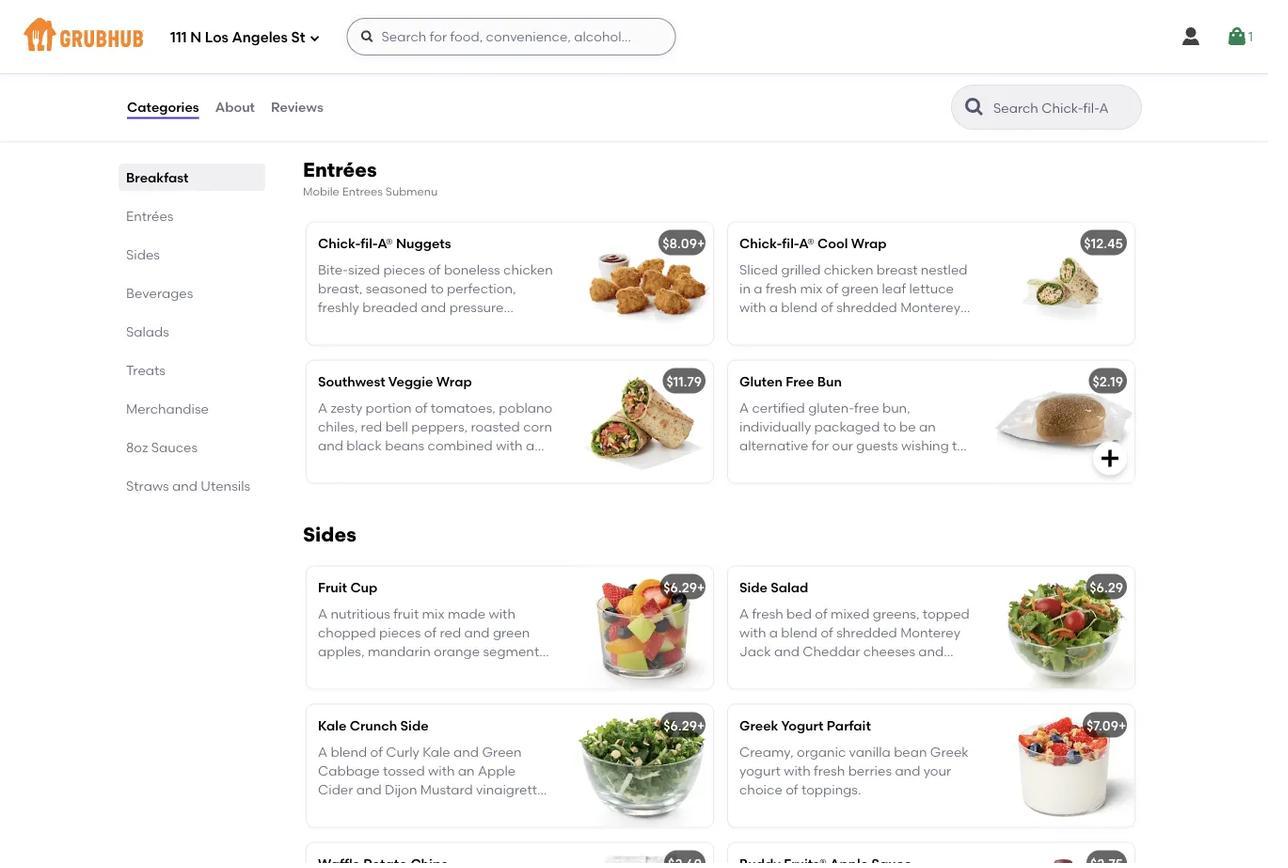 Task type: describe. For each thing, give the bounding box(es) containing it.
curly
[[386, 744, 419, 760]]

parfait
[[827, 718, 871, 734]]

yogurt
[[781, 718, 824, 734]]

beverages
[[126, 285, 193, 301]]

categories button
[[126, 73, 200, 141]]

8oz
[[126, 439, 148, 455]]

green
[[482, 744, 522, 760]]

fruit cup
[[318, 579, 378, 595]]

reviews button
[[270, 73, 324, 141]]

utensils
[[201, 478, 250, 494]]

1 horizontal spatial svg image
[[1099, 447, 1122, 470]]

treats
[[126, 362, 166, 378]]

gluten
[[740, 373, 783, 389]]

$7.09 +
[[1087, 718, 1127, 734]]

sauces
[[151, 439, 198, 455]]

of inside 'creamy, organic vanilla bean greek yogurt with fresh berries and your choice of toppings.'
[[786, 783, 798, 798]]

kale inside a blend of curly kale and green cabbage tossed with an apple cider and dijon mustard vinaigrette, all topped off with salted, crunchy roasted almonds
[[423, 744, 450, 760]]

side salad image
[[994, 567, 1135, 689]]

$2.59
[[663, 73, 696, 89]]

treats tab
[[126, 360, 258, 380]]

your
[[924, 763, 951, 779]]

creamy,
[[740, 744, 794, 760]]

$12.45
[[1084, 235, 1123, 251]]

with right off
[[407, 802, 433, 818]]

cabbage
[[318, 763, 380, 779]]

categories
[[127, 99, 199, 115]]

kale crunch side
[[318, 718, 429, 734]]

main navigation navigation
[[0, 0, 1268, 73]]

8oz sauces tab
[[126, 438, 258, 457]]

$6.29 + for side salad
[[664, 579, 705, 595]]

kale crunch side image
[[572, 705, 713, 827]]

$6.29 for side salad
[[664, 579, 697, 595]]

a blend of curly kale and green cabbage tossed with an apple cider and dijon mustard vinaigrette, all topped off with salted, crunchy roasted almonds
[[318, 744, 548, 837]]

off
[[386, 802, 403, 818]]

st
[[291, 29, 305, 46]]

organic
[[797, 744, 846, 760]]

mustard
[[420, 783, 473, 798]]

breakfast for breakfast
[[126, 169, 189, 185]]

tossed
[[383, 763, 425, 779]]

chick- for chick-fil-a® nuggets
[[318, 235, 361, 251]]

bean
[[894, 744, 927, 760]]

los
[[205, 29, 229, 46]]

cup
[[350, 579, 378, 595]]

free
[[786, 373, 814, 389]]

side salad
[[740, 579, 809, 595]]

1 button
[[1226, 20, 1253, 54]]

chick- for chick-fil-a® cool wrap
[[740, 235, 782, 251]]

all
[[318, 802, 333, 818]]

$7.09
[[1087, 718, 1119, 734]]

with inside 'creamy, organic vanilla bean greek yogurt with fresh berries and your choice of toppings.'
[[784, 763, 811, 779]]

$6.29 + for greek yogurt parfait
[[664, 718, 705, 734]]

1 horizontal spatial side
[[740, 579, 768, 595]]

chick-fil-a® nuggets image
[[572, 222, 713, 345]]

+ for chick-
[[697, 235, 705, 251]]

almonds
[[374, 821, 431, 837]]

chick-fil-a® cool wrap
[[740, 235, 887, 251]]

$11.79
[[667, 373, 702, 389]]

gluten free bun image
[[994, 361, 1135, 483]]

$2.19
[[1093, 373, 1123, 389]]

salads
[[126, 324, 169, 340]]

beverages tab
[[126, 283, 258, 303]]

2 fruit cup image from the top
[[572, 567, 713, 689]]

crunch
[[350, 718, 397, 734]]

1
[[1249, 29, 1253, 45]]

breakfast for breakfast breads
[[318, 75, 381, 91]]

of inside a blend of curly kale and green cabbage tossed with an apple cider and dijon mustard vinaigrette, all topped off with salted, crunchy roasted almonds
[[370, 744, 383, 760]]

gluten free bun
[[740, 373, 842, 389]]

southwest
[[318, 373, 385, 389]]

entrées for entrées mobile entrees submenu
[[303, 158, 377, 182]]

entrees
[[342, 184, 383, 198]]

$6.29 for greek yogurt parfait
[[664, 718, 697, 734]]

about button
[[214, 73, 256, 141]]

0 horizontal spatial svg image
[[309, 32, 320, 44]]

0 horizontal spatial wrap
[[436, 373, 472, 389]]

yogurt
[[740, 763, 781, 779]]

sides inside tab
[[126, 247, 160, 263]]

merchandise tab
[[126, 399, 258, 419]]

entrées for entrées
[[126, 208, 174, 224]]

toppings.
[[802, 783, 861, 798]]

$8.09 +
[[663, 235, 705, 251]]

merchandise
[[126, 401, 209, 417]]

chick-fil-a® nuggets
[[318, 235, 451, 251]]

111 n los angeles st
[[170, 29, 305, 46]]

greek inside 'creamy, organic vanilla bean greek yogurt with fresh berries and your choice of toppings.'
[[930, 744, 969, 760]]

crunchy
[[482, 802, 534, 818]]



Task type: locate. For each thing, give the bounding box(es) containing it.
straws and utensils tab
[[126, 476, 258, 496]]

a® for nuggets
[[377, 235, 393, 251]]

breakfast breads
[[318, 75, 429, 91]]

2 fil- from the left
[[782, 235, 799, 251]]

breakfast inside tab
[[126, 169, 189, 185]]

roasted
[[318, 821, 371, 837]]

angeles
[[232, 29, 288, 46]]

svg image left 1 button
[[1180, 25, 1202, 48]]

0 horizontal spatial sides
[[126, 247, 160, 263]]

1 vertical spatial of
[[786, 783, 798, 798]]

with
[[428, 763, 455, 779], [784, 763, 811, 779], [407, 802, 433, 818]]

1 vertical spatial entrées
[[126, 208, 174, 224]]

nuggets
[[396, 235, 451, 251]]

1 vertical spatial breakfast
[[126, 169, 189, 185]]

0 vertical spatial greek
[[740, 718, 779, 734]]

0 vertical spatial fruit cup image
[[572, 0, 713, 47]]

berries
[[848, 763, 892, 779]]

a
[[318, 744, 328, 760]]

a®
[[377, 235, 393, 251], [799, 235, 814, 251]]

salads tab
[[126, 322, 258, 342]]

1 horizontal spatial sides
[[303, 522, 356, 546]]

fil- left cool
[[782, 235, 799, 251]]

and up topped
[[356, 783, 382, 798]]

1 horizontal spatial breakfast
[[318, 75, 381, 91]]

and inside tab
[[172, 478, 198, 494]]

Search for food, convenience, alcohol... search field
[[347, 18, 676, 56]]

1 horizontal spatial wrap
[[851, 235, 887, 251]]

greek yogurt parfait
[[740, 718, 871, 734]]

side up 'curly'
[[400, 718, 429, 734]]

of left 'curly'
[[370, 744, 383, 760]]

kale right 'curly'
[[423, 744, 450, 760]]

wrap right cool
[[851, 235, 887, 251]]

2 $6.29 + from the top
[[664, 718, 705, 734]]

0 vertical spatial wrap
[[851, 235, 887, 251]]

greek up 'your' at right
[[930, 744, 969, 760]]

svg image up breakfast breads
[[360, 29, 375, 44]]

0 horizontal spatial breakfast
[[126, 169, 189, 185]]

0 vertical spatial breakfast
[[318, 75, 381, 91]]

1 horizontal spatial a®
[[799, 235, 814, 251]]

breakfast
[[318, 75, 381, 91], [126, 169, 189, 185]]

topped
[[336, 802, 383, 818]]

kale
[[318, 718, 347, 734], [423, 744, 450, 760]]

1 vertical spatial kale
[[423, 744, 450, 760]]

a® left nuggets
[[377, 235, 393, 251]]

0 horizontal spatial greek
[[740, 718, 779, 734]]

svg image
[[1180, 25, 1202, 48], [360, 29, 375, 44]]

creamy, organic vanilla bean greek yogurt with fresh berries and your choice of toppings.
[[740, 744, 969, 798]]

0 vertical spatial $6.29 +
[[664, 579, 705, 595]]

breakfast tab
[[126, 167, 258, 187]]

greek
[[740, 718, 779, 734], [930, 744, 969, 760]]

0 horizontal spatial entrées
[[126, 208, 174, 224]]

straws and utensils
[[126, 478, 250, 494]]

1 horizontal spatial of
[[786, 783, 798, 798]]

0 vertical spatial side
[[740, 579, 768, 595]]

chick-fil-a® cool wrap image
[[994, 222, 1135, 345]]

sides
[[126, 247, 160, 263], [303, 522, 356, 546]]

1 vertical spatial greek
[[930, 744, 969, 760]]

salted,
[[436, 802, 479, 818]]

$2.59 +
[[663, 73, 704, 89]]

1 $6.29 + from the top
[[664, 579, 705, 595]]

0 vertical spatial of
[[370, 744, 383, 760]]

+ for greek
[[697, 718, 705, 734]]

0 vertical spatial entrées
[[303, 158, 377, 182]]

breads
[[384, 75, 429, 91]]

1 horizontal spatial fil-
[[782, 235, 799, 251]]

0 horizontal spatial fil-
[[361, 235, 378, 251]]

an
[[458, 763, 475, 779]]

entrées inside tab
[[126, 208, 174, 224]]

fruit cup image
[[572, 0, 713, 47], [572, 567, 713, 689]]

+ for side
[[697, 579, 705, 595]]

apple
[[478, 763, 516, 779]]

entrées tab
[[126, 206, 258, 226]]

1 fruit cup image from the top
[[572, 0, 713, 47]]

sides up "beverages"
[[126, 247, 160, 263]]

111
[[170, 29, 187, 46]]

n
[[190, 29, 202, 46]]

mobile
[[303, 184, 339, 198]]

breakfast up entrées tab
[[126, 169, 189, 185]]

0 horizontal spatial chick-
[[318, 235, 361, 251]]

0 vertical spatial kale
[[318, 718, 347, 734]]

0 horizontal spatial a®
[[377, 235, 393, 251]]

Search Chick-fil-A search field
[[992, 99, 1136, 117]]

fil- down entrees
[[361, 235, 378, 251]]

0 horizontal spatial side
[[400, 718, 429, 734]]

breakfast left the breads
[[318, 75, 381, 91]]

with up mustard
[[428, 763, 455, 779]]

bun
[[817, 373, 842, 389]]

1 a® from the left
[[377, 235, 393, 251]]

entrées up mobile
[[303, 158, 377, 182]]

and up an
[[454, 744, 479, 760]]

0 horizontal spatial of
[[370, 744, 383, 760]]

$8.09
[[663, 235, 697, 251]]

choice
[[740, 783, 783, 798]]

entrées mobile entrees submenu
[[303, 158, 438, 198]]

vanilla
[[849, 744, 891, 760]]

0 horizontal spatial svg image
[[360, 29, 375, 44]]

0 vertical spatial sides
[[126, 247, 160, 263]]

dijon
[[385, 783, 417, 798]]

fil- for cool
[[782, 235, 799, 251]]

cool
[[818, 235, 848, 251]]

southwest veggie wrap image
[[572, 361, 713, 483]]

search icon image
[[963, 96, 986, 119]]

1 horizontal spatial chick-
[[740, 235, 782, 251]]

1 vertical spatial fruit cup image
[[572, 567, 713, 689]]

entrées
[[303, 158, 377, 182], [126, 208, 174, 224]]

fresh
[[814, 763, 845, 779]]

and inside 'creamy, organic vanilla bean greek yogurt with fresh berries and your choice of toppings.'
[[895, 763, 921, 779]]

wrap right veggie
[[436, 373, 472, 389]]

fil-
[[361, 235, 378, 251], [782, 235, 799, 251]]

with down organic
[[784, 763, 811, 779]]

1 horizontal spatial entrées
[[303, 158, 377, 182]]

sides up fruit
[[303, 522, 356, 546]]

chick- left cool
[[740, 235, 782, 251]]

southwest veggie wrap
[[318, 373, 472, 389]]

and right straws
[[172, 478, 198, 494]]

2 chick- from the left
[[740, 235, 782, 251]]

about
[[215, 99, 255, 115]]

1 fil- from the left
[[361, 235, 378, 251]]

a® for cool
[[799, 235, 814, 251]]

buddy fruits® apple sauce image
[[994, 843, 1135, 864]]

1 vertical spatial wrap
[[436, 373, 472, 389]]

blend
[[331, 744, 367, 760]]

straws
[[126, 478, 169, 494]]

a® left cool
[[799, 235, 814, 251]]

svg image
[[1226, 25, 1249, 48], [309, 32, 320, 44], [1099, 447, 1122, 470]]

2 horizontal spatial svg image
[[1226, 25, 1249, 48]]

cider
[[318, 783, 353, 798]]

1 horizontal spatial greek
[[930, 744, 969, 760]]

1 horizontal spatial kale
[[423, 744, 450, 760]]

reviews
[[271, 99, 323, 115]]

kale up "a"
[[318, 718, 347, 734]]

vinaigrette,
[[476, 783, 548, 798]]

$6.29 +
[[664, 579, 705, 595], [664, 718, 705, 734]]

2 a® from the left
[[799, 235, 814, 251]]

submenu
[[386, 184, 438, 198]]

1 chick- from the left
[[318, 235, 361, 251]]

1 vertical spatial side
[[400, 718, 429, 734]]

greek up "creamy,"
[[740, 718, 779, 734]]

svg image inside 1 button
[[1226, 25, 1249, 48]]

chick- down mobile
[[318, 235, 361, 251]]

$6.29
[[664, 579, 697, 595], [1090, 579, 1123, 595], [664, 718, 697, 734]]

side left salad
[[740, 579, 768, 595]]

waffle potato chips image
[[572, 843, 713, 864]]

entrées down breakfast tab
[[126, 208, 174, 224]]

1 vertical spatial sides
[[303, 522, 356, 546]]

greek yogurt parfait image
[[994, 705, 1135, 827]]

of right choice
[[786, 783, 798, 798]]

fil- for nuggets
[[361, 235, 378, 251]]

side
[[740, 579, 768, 595], [400, 718, 429, 734]]

salad
[[771, 579, 809, 595]]

fruit
[[318, 579, 347, 595]]

and down bean
[[895, 763, 921, 779]]

veggie
[[388, 373, 433, 389]]

of
[[370, 744, 383, 760], [786, 783, 798, 798]]

8oz sauces
[[126, 439, 198, 455]]

sides tab
[[126, 245, 258, 264]]

chick-
[[318, 235, 361, 251], [740, 235, 782, 251]]

and
[[172, 478, 198, 494], [454, 744, 479, 760], [895, 763, 921, 779], [356, 783, 382, 798]]

entrées inside entrées mobile entrees submenu
[[303, 158, 377, 182]]

0 horizontal spatial kale
[[318, 718, 347, 734]]

1 horizontal spatial svg image
[[1180, 25, 1202, 48]]

1 vertical spatial $6.29 +
[[664, 718, 705, 734]]

wrap
[[851, 235, 887, 251], [436, 373, 472, 389]]

+
[[696, 73, 704, 89], [697, 235, 705, 251], [697, 579, 705, 595], [697, 718, 705, 734], [1119, 718, 1127, 734]]



Task type: vqa. For each thing, say whether or not it's contained in the screenshot.
the Beverages tab
yes



